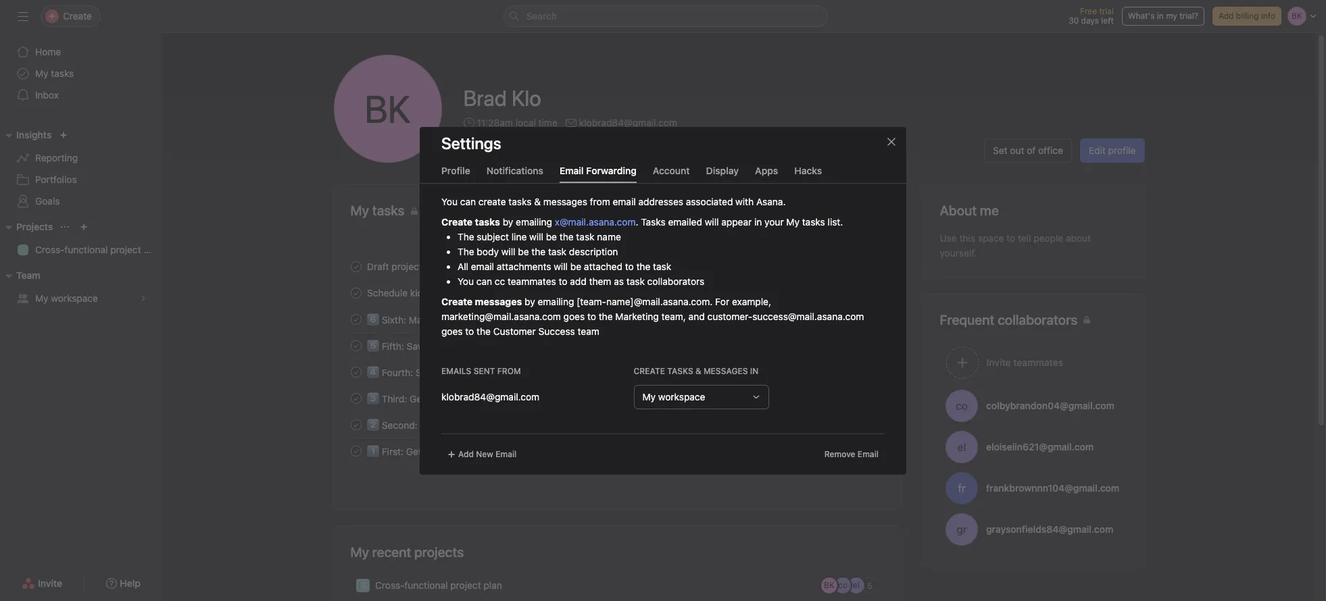 Task type: vqa. For each thing, say whether or not it's contained in the screenshot.
the top create
yes



Task type: describe. For each thing, give the bounding box(es) containing it.
my workspace button
[[634, 385, 769, 409]]

example,
[[732, 296, 771, 307]]

0 vertical spatial can
[[460, 196, 476, 207]]

add for add new email
[[458, 449, 474, 459]]

1 horizontal spatial goes
[[564, 311, 585, 322]]

invite button
[[13, 572, 71, 596]]

info
[[1261, 11, 1276, 21]]

fifth:
[[381, 341, 404, 352]]

1️⃣
[[367, 446, 379, 458]]

task up the description
[[576, 231, 595, 242]]

edit profile
[[1089, 145, 1136, 156]]

0 horizontal spatial co
[[838, 581, 847, 591]]

eloiselin621@gmail.com
[[986, 441, 1094, 453]]

will up teammates
[[554, 261, 568, 272]]

local
[[516, 117, 536, 128]]

in up my workspace dropdown button
[[750, 366, 759, 376]]

you inside create tasks by emailing x@mail.asana.com . tasks emailed will appear in your my tasks list. the subject line will be the task name the body will be the task description all email attachments will be attached to the task you can cc teammates to add them as task collaborators
[[458, 275, 474, 287]]

about
[[1066, 233, 1091, 244]]

30
[[1069, 16, 1079, 26]]

new
[[476, 449, 493, 459]]

can inside create tasks by emailing x@mail.asana.com . tasks emailed will appear in your my tasks list. the subject line will be the task name the body will be the task description all email attachments will be attached to the task you can cc teammates to add them as task collaborators
[[476, 275, 492, 287]]

1 horizontal spatial email
[[560, 165, 584, 176]]

0 horizontal spatial by
[[452, 341, 462, 352]]

left
[[1102, 16, 1114, 26]]

1️⃣ first: get started using my tasks
[[367, 446, 523, 458]]

for
[[715, 296, 730, 307]]

recent projects
[[372, 545, 464, 560]]

customer-
[[708, 311, 753, 322]]

tasks inside global element
[[51, 68, 74, 79]]

you can create tasks & messages from email addresses associated with asana.
[[441, 196, 786, 207]]

4️⃣ fourth: stay on top of incoming work
[[367, 367, 542, 379]]

emails
[[441, 366, 472, 376]]

my tasks
[[35, 68, 74, 79]]

in inside button
[[1157, 11, 1164, 21]]

brad klo
[[463, 85, 541, 111]]

0 horizontal spatial el
[[853, 581, 860, 591]]

0 horizontal spatial create
[[479, 196, 506, 207]]

by emailing [team-name]@mail.asana.com. for example, marketing@mail.asana.com goes to the marketing team, and customer-success@mail.asana.com goes to the customer success team
[[441, 296, 864, 337]]

portfolios
[[35, 174, 77, 185]]

2 horizontal spatial project
[[450, 580, 481, 592]]

team
[[16, 270, 40, 281]]

1 horizontal spatial messages
[[543, 196, 587, 207]]

fourth:
[[381, 367, 413, 379]]

projects button
[[0, 219, 53, 235]]

days
[[1081, 16, 1099, 26]]

attachments
[[497, 261, 551, 272]]

list image
[[359, 582, 367, 590]]

1 the from the top
[[458, 231, 474, 242]]

gr
[[957, 524, 967, 536]]

success
[[538, 326, 575, 337]]

tuesday button for 6️⃣ sixth: make work manageable
[[853, 314, 885, 325]]

completed checkbox for schedule
[[348, 285, 364, 301]]

completed image for 6️⃣
[[348, 311, 364, 328]]

task up the collaborators
[[653, 261, 672, 272]]

apps button
[[755, 165, 778, 183]]

the up collaborating
[[477, 326, 491, 337]]

search
[[527, 10, 557, 22]]

completed checkbox for 4️⃣
[[348, 364, 364, 380]]

my tasks link
[[8, 63, 154, 85]]

draft
[[367, 261, 389, 272]]

apps
[[755, 165, 778, 176]]

emailing inside by emailing [team-name]@mail.asana.com. for example, marketing@mail.asana.com goes to the marketing team, and customer-success@mail.asana.com goes to the customer success team
[[538, 296, 574, 307]]

home
[[35, 46, 61, 57]]

brief
[[425, 261, 445, 272]]

name]@mail.asana.com.
[[606, 296, 713, 307]]

tuesday for 6️⃣ sixth: make work manageable
[[853, 314, 885, 325]]

global element
[[0, 33, 162, 114]]

will down line
[[501, 246, 515, 257]]

collaborators
[[647, 275, 705, 287]]

cc
[[495, 275, 505, 287]]

klobrad84@gmail.com link
[[579, 116, 677, 130]]

3️⃣
[[367, 393, 379, 405]]

all
[[458, 261, 469, 272]]

emails sent from
[[441, 366, 521, 376]]

hide sidebar image
[[18, 11, 28, 22]]

4️⃣
[[367, 367, 379, 379]]

1 horizontal spatial cross-
[[375, 580, 404, 592]]

0 vertical spatial from
[[590, 196, 610, 207]]

set out of office button
[[984, 139, 1072, 163]]

my inside teams element
[[35, 293, 48, 304]]

1 vertical spatial &
[[696, 366, 702, 376]]

display
[[706, 165, 739, 176]]

5️⃣ fifth: save time by collaborating in asana
[[367, 341, 561, 352]]

11:28am local time
[[477, 117, 558, 128]]

my inside dropdown button
[[643, 391, 656, 403]]

what's
[[1128, 11, 1155, 21]]

hacks button
[[795, 165, 822, 183]]

create for create tasks by emailing x@mail.asana.com . tasks emailed will appear in your my tasks list. the subject line will be the task name the body will be the task description all email attachments will be attached to the task you can cc teammates to add them as task collaborators
[[441, 216, 473, 227]]

6️⃣
[[367, 314, 379, 326]]

the up the collaborators
[[637, 261, 651, 272]]

add
[[570, 275, 587, 287]]

success@mail.asana.com
[[753, 311, 864, 322]]

tasks up my workspace dropdown button
[[667, 366, 693, 376]]

completed image for schedule
[[348, 285, 364, 301]]

completed image for 1️⃣
[[348, 443, 364, 459]]

1 horizontal spatial el
[[957, 441, 966, 453]]

0 vertical spatial co
[[956, 400, 968, 412]]

kickoff
[[410, 287, 439, 299]]

1 vertical spatial create
[[634, 366, 665, 376]]

search button
[[504, 5, 828, 27]]

1 vertical spatial bk
[[824, 581, 835, 591]]

my inside global element
[[35, 68, 48, 79]]

sixth:
[[381, 314, 406, 326]]

tasks right new
[[500, 446, 523, 458]]

completed checkbox for 2️⃣
[[348, 417, 364, 433]]

team
[[578, 326, 600, 337]]

inbox link
[[8, 85, 154, 106]]

reporting link
[[8, 147, 154, 169]]

out
[[1010, 145, 1025, 156]]

1 vertical spatial with
[[473, 393, 492, 405]]

completed checkbox for 5️⃣
[[348, 338, 364, 354]]

insights button
[[0, 127, 52, 143]]

list.
[[828, 216, 843, 227]]

task right as
[[627, 275, 645, 287]]

yourself.
[[940, 247, 977, 259]]

[team-
[[577, 296, 606, 307]]

team,
[[662, 311, 686, 322]]

0 horizontal spatial work
[[435, 314, 456, 326]]

0 horizontal spatial time
[[430, 341, 449, 352]]

search list box
[[504, 5, 828, 27]]

email inside create tasks by emailing x@mail.asana.com . tasks emailed will appear in your my tasks list. the subject line will be the task name the body will be the task description all email attachments will be attached to the task you can cc teammates to add them as task collaborators
[[471, 261, 494, 272]]

trial?
[[1180, 11, 1199, 21]]

draft project brief
[[367, 261, 445, 272]]

1 horizontal spatial time
[[539, 117, 558, 128]]

tuesday button for 1️⃣ first: get started using my tasks
[[853, 446, 885, 456]]

emailed
[[668, 216, 702, 227]]

save
[[406, 341, 427, 352]]

third:
[[381, 393, 407, 405]]

by inside by emailing [team-name]@mail.asana.com. for example, marketing@mail.asana.com goes to the marketing team, and customer-success@mail.asana.com goes to the customer success team
[[525, 296, 535, 307]]

colbybrandon04@gmail.com
[[986, 400, 1115, 411]]

attached
[[584, 261, 623, 272]]

to down [team-
[[587, 311, 596, 322]]

teams element
[[0, 264, 162, 312]]

my inside create tasks by emailing x@mail.asana.com . tasks emailed will appear in your my tasks list. the subject line will be the task name the body will be the task description all email attachments will be attached to the task you can cc teammates to add them as task collaborators
[[787, 216, 800, 227]]

plan inside cross-functional project plan link
[[144, 244, 162, 256]]

.
[[636, 216, 639, 227]]

1 vertical spatial of
[[468, 367, 476, 379]]

2 horizontal spatial email
[[858, 449, 879, 459]]

edit profile button
[[1080, 139, 1145, 163]]

remove
[[825, 449, 856, 459]]

5️⃣
[[367, 341, 379, 352]]

completed image for 2️⃣
[[348, 417, 364, 433]]

cross-functional project plan inside projects element
[[35, 244, 162, 256]]



Task type: locate. For each thing, give the bounding box(es) containing it.
1 vertical spatial my workspace
[[643, 391, 705, 403]]

projects element
[[0, 215, 162, 264]]

organized
[[428, 393, 471, 405]]

in left the my
[[1157, 11, 1164, 21]]

in left asana
[[524, 341, 532, 352]]

functional inside cross-functional project plan link
[[64, 244, 108, 256]]

collaborating
[[465, 341, 522, 352]]

1 horizontal spatial klobrad84@gmail.com
[[579, 117, 677, 128]]

create messages
[[441, 296, 522, 307]]

can down profile button
[[460, 196, 476, 207]]

1 completed checkbox from the top
[[348, 259, 364, 275]]

2 vertical spatial be
[[570, 261, 581, 272]]

6 completed checkbox from the top
[[348, 443, 364, 459]]

0 vertical spatial tuesday
[[853, 314, 885, 325]]

manageable
[[458, 314, 511, 326]]

0 vertical spatial completed checkbox
[[348, 285, 364, 301]]

0 vertical spatial emailing
[[516, 216, 552, 227]]

goes up 5️⃣ fifth: save time by collaborating in asana at the bottom of the page
[[441, 326, 463, 337]]

your
[[765, 216, 784, 227]]

make
[[409, 314, 432, 326]]

1 vertical spatial messages
[[475, 296, 522, 307]]

0 vertical spatial get
[[409, 393, 425, 405]]

cross-functional project plan down recent projects
[[375, 580, 502, 592]]

create up 6️⃣ sixth: make work manageable
[[441, 296, 473, 307]]

0 vertical spatial with
[[736, 196, 754, 207]]

Completed checkbox
[[348, 259, 364, 275], [348, 311, 364, 328], [348, 338, 364, 354], [348, 364, 364, 380], [348, 417, 364, 433], [348, 443, 364, 459]]

2 the from the top
[[458, 246, 474, 257]]

billing
[[1236, 11, 1259, 21]]

sections
[[494, 393, 531, 405]]

my up list icon
[[351, 545, 369, 560]]

0 horizontal spatial messages
[[475, 296, 522, 307]]

1 vertical spatial completed image
[[348, 285, 364, 301]]

marketing@mail.asana.com
[[441, 311, 561, 322]]

team button
[[0, 268, 40, 284]]

2 vertical spatial by
[[452, 341, 462, 352]]

1 vertical spatial by
[[525, 296, 535, 307]]

close image
[[886, 136, 897, 147]]

appear
[[722, 216, 752, 227]]

1 horizontal spatial my workspace
[[643, 391, 705, 403]]

tasks down the notifications button
[[509, 196, 532, 207]]

by up emails
[[452, 341, 462, 352]]

1 vertical spatial you
[[458, 275, 474, 287]]

inbox
[[35, 89, 59, 101]]

2 create from the top
[[441, 296, 473, 307]]

0 vertical spatial completed image
[[348, 259, 364, 275]]

completed image left 3️⃣
[[348, 390, 364, 407]]

can
[[460, 196, 476, 207], [476, 275, 492, 287]]

3 completed image from the top
[[348, 364, 364, 380]]

2 horizontal spatial be
[[570, 261, 581, 272]]

completed checkbox left 3️⃣
[[348, 390, 364, 407]]

description
[[569, 246, 618, 257]]

6️⃣ sixth: make work manageable
[[367, 314, 511, 326]]

1 vertical spatial work
[[521, 367, 542, 379]]

email up .
[[613, 196, 636, 207]]

to inside use this space to tell people about yourself.
[[1007, 233, 1016, 244]]

completed image for 3️⃣
[[348, 390, 364, 407]]

notifications
[[487, 165, 544, 176]]

functional
[[64, 244, 108, 256], [404, 580, 448, 592]]

completed image
[[348, 311, 364, 328], [348, 338, 364, 354], [348, 364, 364, 380], [348, 417, 364, 433], [348, 443, 364, 459]]

2 horizontal spatial by
[[525, 296, 535, 307]]

my up inbox
[[35, 68, 48, 79]]

to left add at left
[[559, 275, 568, 287]]

completed image for 5️⃣
[[348, 338, 364, 354]]

you up meeting
[[458, 275, 474, 287]]

completed image left draft
[[348, 259, 364, 275]]

1 vertical spatial be
[[518, 246, 529, 257]]

1 vertical spatial functional
[[404, 580, 448, 592]]

1 vertical spatial project
[[391, 261, 422, 272]]

add for add billing info
[[1219, 11, 1234, 21]]

workspace down the create tasks & messages in
[[658, 391, 705, 403]]

my down the create tasks & messages in
[[643, 391, 656, 403]]

reporting
[[35, 152, 78, 164]]

0 vertical spatial the
[[458, 231, 474, 242]]

messages
[[543, 196, 587, 207], [475, 296, 522, 307], [704, 366, 748, 376]]

1 completed checkbox from the top
[[348, 285, 364, 301]]

0 vertical spatial you
[[441, 196, 458, 207]]

1 vertical spatial klobrad84@gmail.com
[[441, 391, 540, 403]]

be right line
[[546, 231, 557, 242]]

1 vertical spatial cross-
[[375, 580, 404, 592]]

create tasks by emailing x@mail.asana.com . tasks emailed will appear in your my tasks list. the subject line will be the task name the body will be the task description all email attachments will be attached to the task you can cc teammates to add them as task collaborators
[[441, 216, 843, 287]]

&
[[534, 196, 541, 207], [696, 366, 702, 376]]

in inside create tasks by emailing x@mail.asana.com . tasks emailed will appear in your my tasks list. the subject line will be the task name the body will be the task description all email attachments will be attached to the task you can cc teammates to add them as task collaborators
[[755, 216, 762, 227]]

my workspace inside my workspace link
[[35, 293, 98, 304]]

of inside the set out of office button
[[1027, 145, 1036, 156]]

use
[[940, 233, 957, 244]]

1 vertical spatial add
[[458, 449, 474, 459]]

completed image left 6️⃣
[[348, 311, 364, 328]]

0 horizontal spatial my workspace
[[35, 293, 98, 304]]

add
[[1219, 11, 1234, 21], [458, 449, 474, 459]]

time right save on the left
[[430, 341, 449, 352]]

1 completed image from the top
[[348, 259, 364, 275]]

1 horizontal spatial email
[[613, 196, 636, 207]]

workspace inside teams element
[[51, 293, 98, 304]]

work right make
[[435, 314, 456, 326]]

0 horizontal spatial plan
[[144, 244, 162, 256]]

0 horizontal spatial project
[[110, 244, 141, 256]]

1 vertical spatial workspace
[[658, 391, 705, 403]]

1 horizontal spatial by
[[503, 216, 513, 227]]

create up the subject
[[479, 196, 506, 207]]

0 horizontal spatial &
[[534, 196, 541, 207]]

workspace down cross-functional project plan link
[[51, 293, 98, 304]]

2 horizontal spatial messages
[[704, 366, 748, 376]]

cross-functional project plan link
[[8, 239, 162, 261]]

workspace inside dropdown button
[[658, 391, 705, 403]]

completed checkbox for 3️⃣
[[348, 390, 364, 407]]

0 vertical spatial cross-functional project plan
[[35, 244, 162, 256]]

1 tuesday button from the top
[[853, 314, 885, 325]]

completed checkbox left 6️⃣
[[348, 311, 364, 328]]

email down 'body'
[[471, 261, 494, 272]]

by inside create tasks by emailing x@mail.asana.com . tasks emailed will appear in your my tasks list. the subject line will be the task name the body will be the task description all email attachments will be attached to the task you can cc teammates to add them as task collaborators
[[503, 216, 513, 227]]

name
[[597, 231, 621, 242]]

my down team
[[35, 293, 48, 304]]

sent
[[474, 366, 495, 376]]

0 vertical spatial workspace
[[51, 293, 98, 304]]

2️⃣ second: find the layout that's right for you
[[367, 420, 567, 431]]

find
[[420, 420, 439, 431]]

0 horizontal spatial cross-functional project plan
[[35, 244, 162, 256]]

marketing
[[615, 311, 659, 322]]

frequent collaborators
[[940, 312, 1078, 328]]

add left new
[[458, 449, 474, 459]]

0 vertical spatial goes
[[564, 311, 585, 322]]

time
[[539, 117, 558, 128], [430, 341, 449, 352]]

completed checkbox left draft
[[348, 259, 364, 275]]

1 vertical spatial from
[[497, 366, 521, 376]]

work down asana
[[521, 367, 542, 379]]

office
[[1038, 145, 1063, 156]]

you down profile button
[[441, 196, 458, 207]]

create for create messages
[[441, 296, 473, 307]]

1 vertical spatial get
[[406, 446, 421, 458]]

2 completed checkbox from the top
[[348, 390, 364, 407]]

& up my workspace dropdown button
[[696, 366, 702, 376]]

cross- inside projects element
[[35, 244, 64, 256]]

messages up x@mail.asana.com link
[[543, 196, 587, 207]]

second:
[[381, 420, 417, 431]]

0 vertical spatial create
[[479, 196, 506, 207]]

0 horizontal spatial goes
[[441, 326, 463, 337]]

0 horizontal spatial email
[[471, 261, 494, 272]]

messages up my workspace dropdown button
[[704, 366, 748, 376]]

project left brief
[[391, 261, 422, 272]]

1 horizontal spatial &
[[696, 366, 702, 376]]

el
[[957, 441, 966, 453], [853, 581, 860, 591]]

completed checkbox left schedule
[[348, 285, 364, 301]]

1 vertical spatial cross-functional project plan
[[375, 580, 502, 592]]

my workspace inside my workspace dropdown button
[[643, 391, 705, 403]]

0 vertical spatial messages
[[543, 196, 587, 207]]

0 vertical spatial by
[[503, 216, 513, 227]]

0 vertical spatial create
[[441, 216, 473, 227]]

in left the your at top right
[[755, 216, 762, 227]]

1 vertical spatial can
[[476, 275, 492, 287]]

completed image left the 5️⃣
[[348, 338, 364, 354]]

profile
[[441, 165, 470, 176]]

add new email button
[[441, 445, 523, 464]]

email right new
[[496, 449, 517, 459]]

1 completed image from the top
[[348, 311, 364, 328]]

remove email button
[[818, 445, 885, 464]]

messages up marketing@mail.asana.com
[[475, 296, 522, 307]]

0 vertical spatial cross-
[[35, 244, 64, 256]]

get right the first:
[[406, 446, 421, 458]]

0 horizontal spatial workspace
[[51, 293, 98, 304]]

0 horizontal spatial bk
[[365, 87, 411, 131]]

completed checkbox left "4️⃣"
[[348, 364, 364, 380]]

1 vertical spatial emailing
[[538, 296, 574, 307]]

by up line
[[503, 216, 513, 227]]

to right attached
[[625, 261, 634, 272]]

1 vertical spatial create
[[441, 296, 473, 307]]

get for started
[[406, 446, 421, 458]]

1 horizontal spatial workspace
[[658, 391, 705, 403]]

email right the remove
[[858, 449, 879, 459]]

for
[[537, 420, 549, 431]]

and
[[689, 311, 705, 322]]

email inside button
[[496, 449, 517, 459]]

insights
[[16, 129, 52, 141]]

5 completed checkbox from the top
[[348, 417, 364, 433]]

subject
[[477, 231, 509, 242]]

0 horizontal spatial email
[[496, 449, 517, 459]]

0 vertical spatial my workspace
[[35, 293, 98, 304]]

line
[[512, 231, 527, 242]]

tasks down home
[[51, 68, 74, 79]]

1 horizontal spatial add
[[1219, 11, 1234, 21]]

1 vertical spatial plan
[[483, 580, 502, 592]]

my right the your at top right
[[787, 216, 800, 227]]

1 vertical spatial el
[[853, 581, 860, 591]]

completed checkbox left the 5️⃣
[[348, 338, 364, 354]]

cross- down projects
[[35, 244, 64, 256]]

my workspace
[[35, 293, 98, 304], [643, 391, 705, 403]]

1 horizontal spatial with
[[736, 196, 754, 207]]

2 tuesday button from the top
[[853, 446, 885, 456]]

11:28am
[[477, 117, 513, 128]]

2 completed image from the top
[[348, 285, 364, 301]]

0 vertical spatial be
[[546, 231, 557, 242]]

the
[[458, 231, 474, 242], [458, 246, 474, 257]]

completed checkbox for draft
[[348, 259, 364, 275]]

0 horizontal spatial be
[[518, 246, 529, 257]]

& down the notifications button
[[534, 196, 541, 207]]

create up all
[[441, 216, 473, 227]]

task left the description
[[548, 246, 567, 257]]

completed image left schedule
[[348, 285, 364, 301]]

2 completed checkbox from the top
[[348, 311, 364, 328]]

add new email
[[458, 449, 517, 459]]

1 horizontal spatial cross-functional project plan
[[375, 580, 502, 592]]

completed image left 1️⃣
[[348, 443, 364, 459]]

2️⃣
[[367, 420, 379, 431]]

teammates
[[508, 275, 556, 287]]

tasks left list.
[[802, 216, 825, 227]]

set out of office
[[993, 145, 1063, 156]]

cross-functional project plan up teams element
[[35, 244, 162, 256]]

the up attachments
[[532, 246, 546, 257]]

the right the find
[[441, 420, 455, 431]]

el left 5
[[853, 581, 860, 591]]

cross- right list icon
[[375, 580, 404, 592]]

1 horizontal spatial work
[[521, 367, 542, 379]]

my
[[1166, 11, 1178, 21]]

functional down recent projects
[[404, 580, 448, 592]]

0 vertical spatial bk
[[365, 87, 411, 131]]

0 horizontal spatial with
[[473, 393, 492, 405]]

tasks
[[641, 216, 666, 227]]

2 vertical spatial project
[[450, 580, 481, 592]]

klobrad84@gmail.com up 'forwarding'
[[579, 117, 677, 128]]

my workspace down the create tasks & messages in
[[643, 391, 705, 403]]

my right using
[[484, 446, 497, 458]]

from up x@mail.asana.com link
[[590, 196, 610, 207]]

3 completed checkbox from the top
[[348, 338, 364, 354]]

create
[[441, 216, 473, 227], [441, 296, 473, 307]]

remove email
[[825, 449, 879, 459]]

1 horizontal spatial co
[[956, 400, 968, 412]]

of right out
[[1027, 145, 1036, 156]]

can left cc
[[476, 275, 492, 287]]

settings
[[441, 134, 501, 152]]

on
[[437, 367, 448, 379]]

completed image left 2️⃣
[[348, 417, 364, 433]]

emailing up line
[[516, 216, 552, 227]]

this
[[960, 233, 976, 244]]

edit
[[1089, 145, 1106, 156]]

project up teams element
[[110, 244, 141, 256]]

0 horizontal spatial from
[[497, 366, 521, 376]]

completed image for draft
[[348, 259, 364, 275]]

completed image for 4️⃣
[[348, 364, 364, 380]]

create tasks & messages in
[[634, 366, 759, 376]]

profile button
[[441, 165, 470, 183]]

tuesday
[[853, 314, 885, 325], [853, 446, 885, 456]]

4 completed image from the top
[[348, 417, 364, 433]]

profile
[[1108, 145, 1136, 156]]

that's
[[487, 420, 511, 431]]

1 horizontal spatial plan
[[483, 580, 502, 592]]

0 vertical spatial work
[[435, 314, 456, 326]]

2 completed image from the top
[[348, 338, 364, 354]]

tell
[[1018, 233, 1031, 244]]

1 horizontal spatial of
[[1027, 145, 1036, 156]]

klobrad84@gmail.com down incoming
[[441, 391, 540, 403]]

trial
[[1100, 6, 1114, 16]]

the up all
[[458, 246, 474, 257]]

1 vertical spatial time
[[430, 341, 449, 352]]

1 horizontal spatial from
[[590, 196, 610, 207]]

tasks
[[51, 68, 74, 79], [509, 196, 532, 207], [475, 216, 500, 227], [802, 216, 825, 227], [667, 366, 693, 376], [500, 446, 523, 458]]

project down recent projects
[[450, 580, 481, 592]]

them
[[589, 275, 611, 287]]

1 create from the top
[[441, 216, 473, 227]]

my workspace link
[[8, 288, 154, 310]]

notifications button
[[487, 165, 544, 183]]

tuesday for 1️⃣ first: get started using my tasks
[[853, 446, 885, 456]]

will down associated
[[705, 216, 719, 227]]

5 completed image from the top
[[348, 443, 364, 459]]

2 tuesday from the top
[[853, 446, 885, 456]]

the up the description
[[560, 231, 574, 242]]

insights element
[[0, 123, 162, 215]]

be up attachments
[[518, 246, 529, 257]]

what's in my trial?
[[1128, 11, 1199, 21]]

1 vertical spatial the
[[458, 246, 474, 257]]

completed checkbox for 1️⃣
[[348, 443, 364, 459]]

with down emails sent from
[[473, 393, 492, 405]]

0 vertical spatial project
[[110, 244, 141, 256]]

of right top
[[468, 367, 476, 379]]

emailing inside create tasks by emailing x@mail.asana.com . tasks emailed will appear in your my tasks list. the subject line will be the task name the body will be the task description all email attachments will be attached to the task you can cc teammates to add them as task collaborators
[[516, 216, 552, 227]]

0 vertical spatial time
[[539, 117, 558, 128]]

1 tuesday from the top
[[853, 314, 885, 325]]

Completed checkbox
[[348, 285, 364, 301], [348, 390, 364, 407]]

0 horizontal spatial of
[[468, 367, 476, 379]]

layout
[[458, 420, 484, 431]]

the down [team-
[[599, 311, 613, 322]]

el up fr
[[957, 441, 966, 453]]

get right third:
[[409, 393, 425, 405]]

functional up teams element
[[64, 244, 108, 256]]

be up add at left
[[570, 261, 581, 272]]

create inside create tasks by emailing x@mail.asana.com . tasks emailed will appear in your my tasks list. the subject line will be the task name the body will be the task description all email attachments will be attached to the task you can cc teammates to add them as task collaborators
[[441, 216, 473, 227]]

completed image left "4️⃣"
[[348, 364, 364, 380]]

completed checkbox left 1️⃣
[[348, 443, 364, 459]]

by down teammates
[[525, 296, 535, 307]]

meeting
[[442, 287, 477, 299]]

display button
[[706, 165, 739, 183]]

to up 5️⃣ fifth: save time by collaborating in asana at the bottom of the page
[[465, 326, 474, 337]]

1 vertical spatial tuesday
[[853, 446, 885, 456]]

will right line
[[529, 231, 544, 242]]

completed image
[[348, 259, 364, 275], [348, 285, 364, 301], [348, 390, 364, 407]]

4 completed checkbox from the top
[[348, 364, 364, 380]]

3 completed image from the top
[[348, 390, 364, 407]]

get for organized
[[409, 393, 425, 405]]

tasks up the subject
[[475, 216, 500, 227]]

email left 'forwarding'
[[560, 165, 584, 176]]

0 horizontal spatial klobrad84@gmail.com
[[441, 391, 540, 403]]

in
[[1157, 11, 1164, 21], [755, 216, 762, 227], [524, 341, 532, 352], [750, 366, 759, 376]]

completed checkbox for 6️⃣
[[348, 311, 364, 328]]

with up appear
[[736, 196, 754, 207]]

email
[[613, 196, 636, 207], [471, 261, 494, 272]]

1 horizontal spatial functional
[[404, 580, 448, 592]]

the left the subject
[[458, 231, 474, 242]]

fr
[[958, 482, 966, 495]]

1 horizontal spatial project
[[391, 261, 422, 272]]



